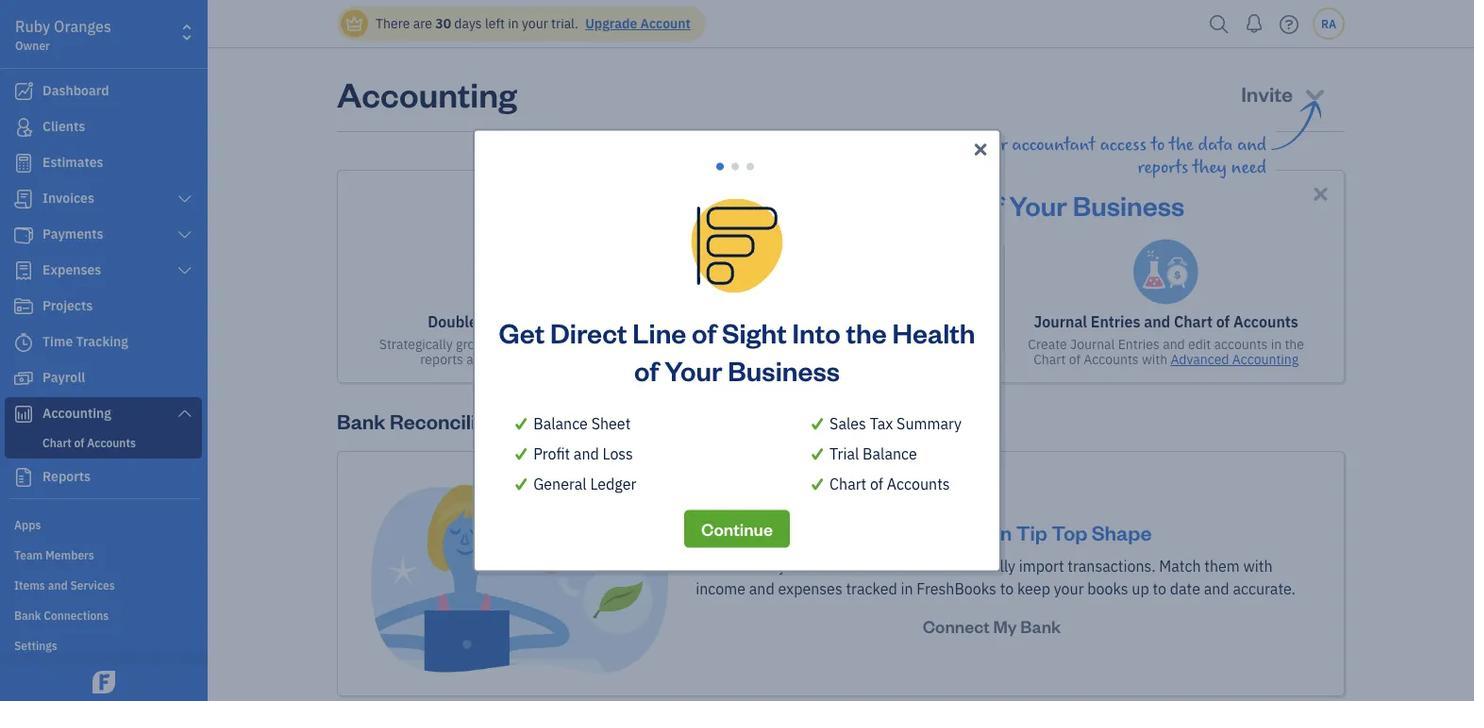 Task type: locate. For each thing, give the bounding box(es) containing it.
1 vertical spatial business
[[728, 353, 840, 388]]

check image for balance sheet
[[513, 412, 530, 435]]

and down journal entries and chart of accounts
[[1163, 336, 1186, 353]]

sight inside get direct line of sight into the health of your business
[[722, 315, 787, 350]]

bank inside bank reconciliation match bank transactions to keep your books squeaky clean.
[[772, 312, 808, 332]]

chevron large down image for invoice icon at the left
[[176, 192, 194, 207]]

check image for general ledger
[[513, 473, 530, 495]]

0 vertical spatial match
[[711, 336, 747, 353]]

1 horizontal spatial chart
[[1034, 351, 1066, 368]]

account
[[641, 15, 691, 32]]

continue button
[[685, 510, 790, 548]]

into
[[791, 187, 839, 222], [793, 315, 841, 350]]

0 vertical spatial into
[[791, 187, 839, 222]]

0 vertical spatial chart
[[1175, 312, 1213, 332]]

team members image
[[14, 547, 202, 562]]

0 vertical spatial journal
[[1034, 312, 1088, 332]]

1 vertical spatial entries
[[1119, 336, 1160, 353]]

entries down journal entries and chart of accounts
[[1119, 336, 1160, 353]]

expense image
[[12, 262, 35, 280]]

with down journal entries and chart of accounts
[[1142, 351, 1168, 368]]

1 horizontal spatial reconciliation
[[811, 312, 911, 332]]

profit
[[534, 444, 570, 464]]

with inside strategically grow your business with valuable reports and insights.
[[573, 336, 599, 353]]

keep inside bank reconciliation match bank transactions to keep your books squeaky clean.
[[874, 336, 903, 353]]

accounting down are
[[337, 71, 517, 116]]

books down "transactions."
[[1088, 579, 1129, 599]]

chevron large down image
[[176, 192, 194, 207], [176, 263, 194, 279], [176, 406, 194, 421]]

your
[[522, 15, 548, 32], [488, 336, 515, 353], [907, 336, 933, 353], [779, 557, 809, 576], [1054, 579, 1084, 599]]

0 vertical spatial reconciliation
[[811, 312, 911, 332]]

general
[[534, 474, 587, 494]]

connect my bank button
[[906, 608, 1079, 646]]

1 vertical spatial chart
[[1034, 351, 1066, 368]]

check image
[[513, 412, 530, 435], [809, 412, 826, 435], [513, 442, 530, 465], [809, 473, 826, 495]]

0 vertical spatial balance
[[534, 414, 588, 433]]

journal right create
[[1071, 336, 1115, 353]]

2 vertical spatial chevron large down image
[[176, 406, 194, 421]]

1 horizontal spatial books
[[1088, 579, 1129, 599]]

accounts
[[1234, 312, 1299, 332], [1084, 351, 1139, 368], [887, 474, 950, 494]]

3 chevron large down image from the top
[[176, 406, 194, 421]]

reports
[[420, 351, 464, 368]]

1 vertical spatial bank
[[812, 557, 846, 576]]

entry
[[484, 312, 521, 332]]

books up summary
[[936, 336, 972, 353]]

get up the double-entry accounting image
[[497, 187, 543, 222]]

2 horizontal spatial with
[[1244, 557, 1273, 576]]

bank up expenses
[[812, 557, 846, 576]]

1 vertical spatial your
[[665, 353, 723, 388]]

check image for sales tax summary
[[809, 412, 826, 435]]

keep
[[832, 519, 881, 546]]

0 vertical spatial your
[[1010, 187, 1068, 222]]

1 vertical spatial check image
[[513, 473, 530, 495]]

and
[[1145, 312, 1171, 332], [1163, 336, 1186, 353], [467, 351, 489, 368], [574, 444, 599, 464], [749, 579, 775, 599], [1205, 579, 1230, 599]]

timer image
[[12, 333, 35, 352]]

chart inside get direct line of sight into the health of your business dialog
[[830, 474, 867, 494]]

upgrade account link
[[582, 15, 691, 32]]

check image left profit
[[513, 442, 530, 465]]

2 chevron large down image from the top
[[176, 263, 194, 279]]

connect
[[719, 557, 775, 576], [923, 616, 990, 638]]

chart
[[1175, 312, 1213, 332], [1034, 351, 1066, 368], [830, 474, 867, 494]]

accounts right create
[[1084, 351, 1139, 368]]

learn more
[[545, 351, 611, 368]]

bank for bank reconciliation
[[337, 407, 386, 434]]

are
[[413, 15, 432, 32]]

0 horizontal spatial check image
[[513, 473, 530, 495]]

0 horizontal spatial reconciliation
[[390, 407, 524, 434]]

0 vertical spatial books
[[936, 336, 972, 353]]

get direct line of sight into the health of your business
[[497, 187, 1185, 222], [499, 315, 976, 388]]

keep right 'clean.'
[[874, 336, 903, 353]]

in inside create journal entries and edit accounts in the chart of accounts with
[[1272, 336, 1282, 353]]

accounts down trial balance
[[887, 474, 950, 494]]

upgrade
[[586, 15, 638, 32]]

of
[[690, 187, 715, 222], [979, 187, 1004, 222], [1217, 312, 1230, 332], [692, 315, 717, 350], [1070, 351, 1081, 368], [635, 353, 659, 388], [871, 474, 884, 494]]

money image
[[12, 369, 35, 388]]

and inside create journal entries and edit accounts in the chart of accounts with
[[1163, 336, 1186, 353]]

accounts
[[1215, 336, 1268, 353]]

health
[[891, 187, 974, 222], [893, 315, 976, 350]]

learn
[[545, 351, 578, 368]]

1 horizontal spatial accounts
[[1084, 351, 1139, 368]]

chart of accounts
[[830, 474, 950, 494]]

0 vertical spatial bank
[[751, 336, 780, 353]]

project image
[[12, 297, 35, 316]]

0 horizontal spatial chart
[[830, 474, 867, 494]]

automatically
[[924, 557, 1016, 576]]

advanced
[[1171, 351, 1230, 368]]

payment image
[[12, 226, 35, 245]]

0 horizontal spatial connect
[[719, 557, 775, 576]]

shape
[[1092, 519, 1152, 546]]

reconciliation up 'clean.'
[[811, 312, 911, 332]]

match inside bank reconciliation match bank transactions to keep your books squeaky clean.
[[711, 336, 747, 353]]

1 vertical spatial accounts
[[1084, 351, 1139, 368]]

entries inside create journal entries and edit accounts in the chart of accounts with
[[1119, 336, 1160, 353]]

health up summary
[[893, 315, 976, 350]]

bank up transactions
[[772, 312, 808, 332]]

balance up chart of accounts
[[863, 444, 918, 464]]

in right tracked
[[901, 579, 914, 599]]

0 horizontal spatial match
[[711, 336, 747, 353]]

to
[[859, 336, 871, 353], [907, 557, 921, 576], [1001, 579, 1014, 599], [1153, 579, 1167, 599]]

in
[[508, 15, 519, 32], [1272, 336, 1282, 353], [996, 519, 1013, 546], [901, 579, 914, 599]]

1 vertical spatial sight
[[722, 315, 787, 350]]

1 vertical spatial line
[[633, 315, 687, 350]]

0 horizontal spatial with
[[573, 336, 599, 353]]

accounts up accounts
[[1234, 312, 1299, 332]]

bank right my
[[1021, 616, 1062, 638]]

0 vertical spatial check image
[[809, 442, 826, 465]]

and up general ledger
[[574, 444, 599, 464]]

2 horizontal spatial accounting
[[1233, 351, 1299, 368]]

0 vertical spatial get direct line of sight into the health of your business
[[497, 187, 1185, 222]]

with left valuable
[[573, 336, 599, 353]]

in left tip
[[996, 519, 1013, 546]]

2 vertical spatial accounts
[[887, 474, 950, 494]]

trial.
[[551, 15, 579, 32]]

0 horizontal spatial keep
[[874, 336, 903, 353]]

search image
[[1205, 10, 1235, 38]]

1 vertical spatial get direct line of sight into the health of your business
[[499, 315, 976, 388]]

0 horizontal spatial bank
[[337, 407, 386, 434]]

reconciliation for bank reconciliation match bank transactions to keep your books squeaky clean.
[[811, 312, 911, 332]]

1 horizontal spatial keep
[[1018, 579, 1051, 599]]

get
[[497, 187, 543, 222], [499, 315, 545, 350]]

entries up create journal entries and edit accounts in the chart of accounts with
[[1091, 312, 1141, 332]]

check image left balance sheet
[[513, 412, 530, 435]]

journal
[[1034, 312, 1088, 332], [1071, 336, 1115, 353]]

line
[[631, 187, 685, 222], [633, 315, 687, 350]]

2 horizontal spatial chart
[[1175, 312, 1213, 332]]

your up summary
[[907, 336, 933, 353]]

get inside get direct line of sight into the health of your business
[[499, 315, 545, 350]]

dashboard image
[[12, 82, 35, 101]]

connect down freshbooks
[[923, 616, 990, 638]]

2 vertical spatial chart
[[830, 474, 867, 494]]

check image left general
[[513, 473, 530, 495]]

1 chevron large down image from the top
[[176, 192, 194, 207]]

with
[[573, 336, 599, 353], [1142, 351, 1168, 368], [1244, 557, 1273, 576]]

keep down import at the right bottom
[[1018, 579, 1051, 599]]

0 horizontal spatial your
[[665, 353, 723, 388]]

accounting right advanced
[[1233, 351, 1299, 368]]

bank for bank reconciliation match bank transactions to keep your books squeaky clean.
[[772, 312, 808, 332]]

0 vertical spatial bank
[[772, 312, 808, 332]]

1 vertical spatial direct
[[551, 315, 628, 350]]

bank down strategically
[[337, 407, 386, 434]]

1 horizontal spatial check image
[[809, 442, 826, 465]]

0 vertical spatial connect
[[719, 557, 775, 576]]

estimate image
[[12, 154, 35, 173]]

1 vertical spatial journal
[[1071, 336, 1115, 353]]

tax
[[870, 414, 894, 433]]

business
[[1073, 187, 1185, 222], [728, 353, 840, 388]]

books inside bank reconciliation match bank transactions to keep your books squeaky clean.
[[936, 336, 972, 353]]

your inside get direct line of sight into the health of your business
[[665, 353, 723, 388]]

1 vertical spatial health
[[893, 315, 976, 350]]

2 vertical spatial accounting
[[1233, 351, 1299, 368]]

your down entry
[[488, 336, 515, 353]]

1 vertical spatial connect
[[923, 616, 990, 638]]

reconciliation down reports
[[390, 407, 524, 434]]

transactions
[[783, 336, 856, 353]]

journal entries and chart of accounts image
[[1134, 239, 1200, 305]]

0 horizontal spatial accounts
[[887, 474, 950, 494]]

sales tax summary
[[830, 414, 962, 433]]

1 vertical spatial get
[[499, 315, 545, 350]]

check image left sales
[[809, 412, 826, 435]]

bank
[[772, 312, 808, 332], [337, 407, 386, 434], [1021, 616, 1062, 638]]

your
[[1010, 187, 1068, 222], [665, 353, 723, 388], [885, 519, 929, 546]]

books
[[933, 519, 992, 546]]

bank
[[751, 336, 780, 353], [812, 557, 846, 576]]

match
[[711, 336, 747, 353], [1160, 557, 1202, 576]]

sales
[[830, 414, 867, 433]]

journal up create
[[1034, 312, 1088, 332]]

into inside get direct line of sight into the health of your business
[[793, 315, 841, 350]]

in right accounts
[[1272, 336, 1282, 353]]

ledger
[[591, 474, 637, 494]]

1 horizontal spatial accounting
[[525, 312, 604, 332]]

entries
[[1091, 312, 1141, 332], [1119, 336, 1160, 353]]

health down close icon
[[891, 187, 974, 222]]

continue
[[702, 518, 773, 540]]

0 vertical spatial health
[[891, 187, 974, 222]]

chevron large down image for chart icon
[[176, 406, 194, 421]]

0 horizontal spatial accounting
[[337, 71, 517, 116]]

1 vertical spatial balance
[[863, 444, 918, 464]]

connect up income
[[719, 557, 775, 576]]

0 vertical spatial get
[[497, 187, 543, 222]]

keep
[[874, 336, 903, 353], [1018, 579, 1051, 599]]

connect your bank account to begin matching your bank transactions image
[[368, 482, 670, 675]]

your left trial.
[[522, 15, 548, 32]]

2 horizontal spatial bank
[[1021, 616, 1062, 638]]

account
[[849, 557, 903, 576]]

chart image
[[12, 405, 35, 424]]

there are 30 days left in your trial. upgrade account
[[376, 15, 691, 32]]

1 horizontal spatial connect
[[923, 616, 990, 638]]

30
[[436, 15, 451, 32]]

1 vertical spatial keep
[[1018, 579, 1051, 599]]

reconciliation
[[811, 312, 911, 332], [390, 407, 524, 434]]

edit
[[1189, 336, 1212, 353]]

match inside connect your bank account to automatically import transactions. match them with income and expenses tracked in freshbooks to keep your books up to date and accurate.
[[1160, 557, 1202, 576]]

1 vertical spatial bank
[[337, 407, 386, 434]]

bank reconciliation
[[337, 407, 524, 434]]

match left squeaky
[[711, 336, 747, 353]]

connect inside "button"
[[923, 616, 990, 638]]

bank left transactions
[[751, 336, 780, 353]]

crown image
[[345, 14, 364, 34]]

create journal entries and edit accounts in the chart of accounts with
[[1029, 336, 1305, 368]]

general ledger
[[534, 474, 637, 494]]

0 horizontal spatial business
[[728, 353, 840, 388]]

2 vertical spatial bank
[[1021, 616, 1062, 638]]

0 vertical spatial accounting
[[337, 71, 517, 116]]

0 horizontal spatial books
[[936, 336, 972, 353]]

1 vertical spatial match
[[1160, 557, 1202, 576]]

with inside create journal entries and edit accounts in the chart of accounts with
[[1142, 351, 1168, 368]]

2 horizontal spatial accounts
[[1234, 312, 1299, 332]]

to right up
[[1153, 579, 1167, 599]]

balance up profit
[[534, 414, 588, 433]]

accounting up business
[[525, 312, 604, 332]]

to right 'clean.'
[[859, 336, 871, 353]]

and right reports
[[467, 351, 489, 368]]

0 vertical spatial line
[[631, 187, 685, 222]]

more
[[581, 351, 611, 368]]

1 vertical spatial into
[[793, 315, 841, 350]]

connect my bank
[[923, 616, 1062, 638]]

direct
[[549, 187, 626, 222], [551, 315, 628, 350]]

check image
[[809, 442, 826, 465], [513, 473, 530, 495]]

1 horizontal spatial with
[[1142, 351, 1168, 368]]

tracked
[[846, 579, 898, 599]]

to right the 'account'
[[907, 557, 921, 576]]

1 vertical spatial accounting
[[525, 312, 604, 332]]

with inside connect your bank account to automatically import transactions. match them with income and expenses tracked in freshbooks to keep your books up to date and accurate.
[[1244, 557, 1273, 576]]

1 horizontal spatial balance
[[863, 444, 918, 464]]

balance
[[534, 414, 588, 433], [863, 444, 918, 464]]

0 vertical spatial keep
[[874, 336, 903, 353]]

owner
[[15, 38, 50, 53]]

to up my
[[1001, 579, 1014, 599]]

with up accurate.
[[1244, 557, 1273, 576]]

1 vertical spatial chevron large down image
[[176, 263, 194, 279]]

check image for profit and loss
[[513, 442, 530, 465]]

match up date
[[1160, 557, 1202, 576]]

1 vertical spatial reconciliation
[[390, 407, 524, 434]]

1 horizontal spatial business
[[1073, 187, 1185, 222]]

invoice image
[[12, 190, 35, 209]]

0 vertical spatial accounts
[[1234, 312, 1299, 332]]

0 horizontal spatial bank
[[751, 336, 780, 353]]

1 horizontal spatial match
[[1160, 557, 1202, 576]]

2 horizontal spatial your
[[1010, 187, 1068, 222]]

1 horizontal spatial bank
[[772, 312, 808, 332]]

journal inside create journal entries and edit accounts in the chart of accounts with
[[1071, 336, 1115, 353]]

the
[[845, 187, 885, 222], [846, 315, 887, 350], [1285, 336, 1305, 353]]

reconciliation inside bank reconciliation match bank transactions to keep your books squeaky clean.
[[811, 312, 911, 332]]

bank reconciliation match bank transactions to keep your books squeaky clean.
[[711, 312, 972, 368]]

get up "insights."
[[499, 315, 545, 350]]

reconciliation for bank reconciliation
[[390, 407, 524, 434]]

connect inside connect your bank account to automatically import transactions. match them with income and expenses tracked in freshbooks to keep your books up to date and accurate.
[[719, 557, 775, 576]]

accounting
[[337, 71, 517, 116], [525, 312, 604, 332], [1233, 351, 1299, 368]]

check image left trial
[[809, 442, 826, 465]]

get direct line of sight into the health of your business dialog
[[0, 106, 1475, 595]]

get direct line of sight into the health of your business inside dialog
[[499, 315, 976, 388]]

0 vertical spatial business
[[1073, 187, 1185, 222]]

direct inside get direct line of sight into the health of your business
[[551, 315, 628, 350]]

0 vertical spatial chevron large down image
[[176, 192, 194, 207]]

check image left chart of accounts
[[809, 473, 826, 495]]

sight
[[721, 187, 785, 222], [722, 315, 787, 350]]

1 vertical spatial books
[[1088, 579, 1129, 599]]

ruby oranges owner
[[15, 17, 111, 53]]

1 horizontal spatial bank
[[812, 557, 846, 576]]

2 vertical spatial your
[[885, 519, 929, 546]]



Task type: vqa. For each thing, say whether or not it's contained in the screenshot.
BANK CONNECTIONS
no



Task type: describe. For each thing, give the bounding box(es) containing it.
to inside bank reconciliation match bank transactions to keep your books squeaky clean.
[[859, 336, 871, 353]]

go to help image
[[1275, 10, 1305, 38]]

trial balance
[[830, 444, 918, 464]]

0 vertical spatial entries
[[1091, 312, 1141, 332]]

books inside connect your bank account to automatically import transactions. match them with income and expenses tracked in freshbooks to keep your books up to date and accurate.
[[1088, 579, 1129, 599]]

bank inside "button"
[[1021, 616, 1062, 638]]

your inside strategically grow your business with valuable reports and insights.
[[488, 336, 515, 353]]

report image
[[12, 468, 35, 487]]

client image
[[12, 118, 35, 137]]

health inside dialog
[[893, 315, 976, 350]]

strategically
[[379, 336, 453, 353]]

the inside get direct line of sight into the health of your business
[[846, 315, 887, 350]]

tip
[[1017, 519, 1048, 546]]

bank inside bank reconciliation match bank transactions to keep your books squeaky clean.
[[751, 336, 780, 353]]

in right left
[[508, 15, 519, 32]]

freshbooks image
[[89, 671, 119, 694]]

and right income
[[749, 579, 775, 599]]

business inside get direct line of sight into the health of your business
[[728, 353, 840, 388]]

of inside create journal entries and edit accounts in the chart of accounts with
[[1070, 351, 1081, 368]]

0 horizontal spatial balance
[[534, 414, 588, 433]]

in inside connect your bank account to automatically import transactions. match them with income and expenses tracked in freshbooks to keep your books up to date and accurate.
[[901, 579, 914, 599]]

summary
[[897, 414, 962, 433]]

grow
[[456, 336, 485, 353]]

clean.
[[815, 351, 851, 368]]

business
[[518, 336, 570, 353]]

date
[[1171, 579, 1201, 599]]

advanced accounting
[[1171, 351, 1299, 368]]

keep inside connect your bank account to automatically import transactions. match them with income and expenses tracked in freshbooks to keep your books up to date and accurate.
[[1018, 579, 1051, 599]]

apps image
[[14, 516, 202, 532]]

balance sheet
[[534, 414, 631, 433]]

line inside get direct line of sight into the health of your business
[[633, 315, 687, 350]]

connect your bank account to automatically import transactions. match them with income and expenses tracked in freshbooks to keep your books up to date and accurate.
[[696, 557, 1296, 599]]

settings image
[[14, 637, 202, 652]]

my
[[994, 616, 1018, 638]]

days
[[454, 15, 482, 32]]

bank inside connect your bank account to automatically import transactions. match them with income and expenses tracked in freshbooks to keep your books up to date and accurate.
[[812, 557, 846, 576]]

check image for trial balance
[[809, 442, 826, 465]]

chevron large down image
[[176, 228, 194, 243]]

expenses
[[778, 579, 843, 599]]

bank connections image
[[14, 607, 202, 622]]

close image
[[1311, 183, 1332, 205]]

top
[[1052, 519, 1088, 546]]

your up expenses
[[779, 557, 809, 576]]

up
[[1132, 579, 1150, 599]]

the inside create journal entries and edit accounts in the chart of accounts with
[[1285, 336, 1305, 353]]

items and services image
[[14, 577, 202, 592]]

0 vertical spatial direct
[[549, 187, 626, 222]]

and down them on the bottom right of page
[[1205, 579, 1230, 599]]

your inside bank reconciliation match bank transactions to keep your books squeaky clean.
[[907, 336, 933, 353]]

your down import at the right bottom
[[1054, 579, 1084, 599]]

accounts inside create journal entries and edit accounts in the chart of accounts with
[[1084, 351, 1139, 368]]

0 vertical spatial sight
[[721, 187, 785, 222]]

double-entry accounting
[[428, 312, 604, 332]]

main element
[[0, 0, 255, 702]]

accounts inside get direct line of sight into the health of your business dialog
[[887, 474, 950, 494]]

sheet
[[592, 414, 631, 433]]

check image for chart of accounts
[[809, 473, 826, 495]]

and inside get direct line of sight into the health of your business dialog
[[574, 444, 599, 464]]

loss
[[603, 444, 633, 464]]

trial
[[830, 444, 860, 464]]

left
[[485, 15, 505, 32]]

freshbooks
[[917, 579, 997, 599]]

there
[[376, 15, 410, 32]]

accurate.
[[1234, 579, 1296, 599]]

double-entry accounting image
[[483, 239, 549, 305]]

transactions.
[[1068, 557, 1156, 576]]

chart inside create journal entries and edit accounts in the chart of accounts with
[[1034, 351, 1066, 368]]

1 horizontal spatial your
[[885, 519, 929, 546]]

connect for your
[[719, 557, 775, 576]]

them
[[1205, 557, 1240, 576]]

profit and loss
[[534, 444, 633, 464]]

close image
[[971, 138, 991, 161]]

keep your books in tip top shape
[[832, 519, 1152, 546]]

create
[[1029, 336, 1068, 353]]

double-
[[428, 312, 484, 332]]

strategically grow your business with valuable reports and insights.
[[379, 336, 652, 368]]

valuable
[[602, 336, 652, 353]]

journal entries and chart of accounts
[[1034, 312, 1299, 332]]

insights.
[[492, 351, 542, 368]]

ruby
[[15, 17, 50, 36]]

oranges
[[54, 17, 111, 36]]

income
[[696, 579, 746, 599]]

chevron large down image for expense icon
[[176, 263, 194, 279]]

squeaky
[[762, 351, 812, 368]]

and inside strategically grow your business with valuable reports and insights.
[[467, 351, 489, 368]]

and up create journal entries and edit accounts in the chart of accounts with
[[1145, 312, 1171, 332]]

import
[[1020, 557, 1065, 576]]

connect for my
[[923, 616, 990, 638]]



